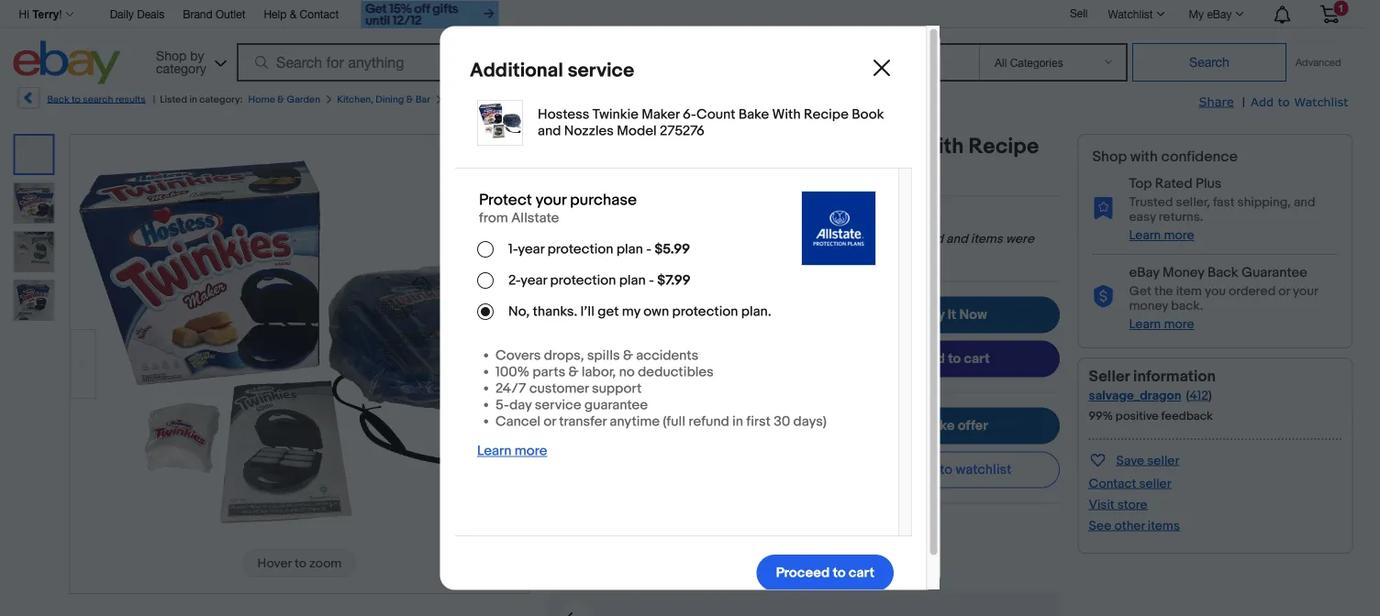Task type: describe. For each thing, give the bounding box(es) containing it.
proceed
[[776, 565, 829, 581]]

picture 3 of 4 image
[[14, 232, 54, 272]]

with
[[1130, 148, 1158, 166]]

"
[[665, 232, 672, 247]]

price:
[[607, 297, 643, 313]]

cart for proceed to cart
[[848, 565, 874, 581]]

watchlist link
[[1098, 3, 1173, 25]]

"
[[837, 250, 843, 265]]

small kitchen appliances
[[447, 94, 561, 106]]

you
[[1205, 284, 1226, 300]]

store
[[1118, 497, 1148, 513]]

seller for contact
[[1139, 476, 1171, 492]]

money
[[1129, 299, 1168, 314]]

plus
[[1196, 176, 1222, 192]]

sell link
[[1062, 7, 1096, 19]]

brand outlet link
[[183, 5, 245, 25]]

ordered
[[1229, 284, 1276, 300]]

salvage_dragon
[[1089, 389, 1182, 404]]

count
[[798, 134, 860, 160]]

daily deals link
[[110, 5, 164, 25]]

learn inside top rated plus trusted seller, fast shipping, and easy returns. learn more
[[1129, 228, 1161, 244]]

new.
[[784, 232, 810, 247]]

contents.
[[782, 250, 837, 265]]

& right home
[[277, 94, 285, 106]]

is
[[701, 232, 710, 247]]

1-year protection plan from allstate - $5.99
[[581, 553, 846, 569]]

fast
[[1213, 195, 1235, 211]]

or
[[1279, 284, 1290, 300]]

feedback
[[1161, 410, 1213, 424]]

salvage_dragon link
[[1089, 389, 1182, 404]]

makers
[[699, 94, 732, 106]]

appliances
[[510, 94, 561, 106]]

& right donut on the top
[[652, 94, 659, 106]]

checked
[[665, 250, 717, 265]]

best
[[575, 408, 604, 424]]

items inside contact seller visit store see other items
[[1148, 518, 1180, 534]]

to inside share | add to watchlist
[[1278, 94, 1290, 108]]

ebay inside account navigation
[[1207, 7, 1232, 20]]

seller,
[[1176, 195, 1210, 211]]

available
[[664, 520, 721, 536]]

)
[[1209, 388, 1212, 404]]

kitchen,
[[337, 94, 373, 106]]

your
[[1293, 284, 1318, 300]]

the
[[1154, 284, 1173, 300]]

information
[[1133, 367, 1216, 386]]

(
[[1186, 388, 1190, 404]]

donut
[[623, 94, 650, 106]]

daily deals
[[110, 8, 164, 21]]

items inside " item is unused and new. container was opened and items were checked to confirm contents.
[[971, 232, 1003, 247]]

unused
[[713, 232, 756, 247]]

dining
[[376, 94, 404, 106]]

contact inside help & contact link
[[300, 8, 339, 21]]

it
[[948, 307, 957, 323]]

add to watchlist
[[911, 462, 1012, 479]]

from
[[719, 553, 748, 569]]

protection
[[620, 553, 686, 569]]

shipping,
[[1238, 195, 1291, 211]]

brand outlet
[[183, 8, 245, 21]]

with details__icon image for ebay money back guarantee
[[1093, 286, 1115, 308]]

to for proceed to cart
[[832, 565, 845, 581]]

daily
[[110, 8, 134, 21]]

to for add to watchlist
[[940, 462, 953, 479]]

0 horizontal spatial |
[[153, 94, 155, 106]]

kitchen
[[474, 94, 508, 106]]

share button
[[1199, 94, 1234, 110]]

top
[[1129, 176, 1152, 192]]

share | add to watchlist
[[1199, 94, 1349, 110]]

$5.99
[[810, 553, 846, 569]]

my ebay link
[[1179, 3, 1252, 25]]

guarantee
[[1242, 265, 1308, 281]]

offer:
[[607, 408, 643, 424]]

2 vertical spatial with details__icon image
[[567, 613, 584, 617]]

bar
[[416, 94, 430, 106]]

book
[[546, 160, 597, 186]]

watchlist inside "link"
[[1108, 7, 1153, 20]]

add for add to cart
[[919, 351, 945, 368]]

to inside " item is unused and new. container was opened and items were checked to confirm contents.
[[719, 250, 731, 265]]

listed
[[160, 94, 187, 106]]

" item is unused and new. container was opened and items were checked to confirm contents.
[[665, 232, 1034, 265]]

top rated plus trusted seller, fast shipping, and easy returns. learn more
[[1129, 176, 1316, 244]]

picture 1 of 4 image
[[15, 136, 53, 173]]

my ebay
[[1189, 7, 1232, 20]]

additional service available
[[546, 520, 721, 536]]

contact seller link
[[1089, 476, 1171, 492]]

seller
[[1089, 367, 1130, 386]]

hostess twinkie maker 6-count bake with recipe book and nozzles model 275276 - picture 1 of 4 image
[[70, 133, 529, 592]]

container
[[813, 232, 870, 247]]

twinkie
[[632, 134, 705, 160]]

ebay inside ebay money back guarantee get the item you ordered or your money back. learn more
[[1129, 265, 1160, 281]]

with details__icon image for top rated plus
[[1093, 197, 1115, 220]]



Task type: locate. For each thing, give the bounding box(es) containing it.
ebay up "get"
[[1129, 265, 1160, 281]]

learn down the money
[[1129, 317, 1161, 333]]

1 vertical spatial ebay
[[1129, 265, 1160, 281]]

hostess
[[546, 134, 627, 160]]

learn inside ebay money back guarantee get the item you ordered or your money back. learn more
[[1129, 317, 1161, 333]]

visit
[[1089, 497, 1115, 513]]

outlet
[[216, 8, 245, 21]]

proceed to cart
[[776, 565, 874, 581]]

hostess twinkie maker 6-count bake with recipe book and nozzles model 275276
[[546, 134, 1039, 186]]

make offer link
[[849, 408, 1060, 445]]

learn more link for money
[[1129, 317, 1194, 333]]

with details__icon image down 1-
[[567, 613, 584, 617]]

0 vertical spatial seller
[[1147, 453, 1179, 469]]

were
[[1006, 232, 1034, 247]]

1 vertical spatial watchlist
[[1294, 94, 1349, 108]]

cart inside button
[[848, 565, 874, 581]]

0 vertical spatial watchlist
[[1108, 7, 1153, 20]]

1 vertical spatial items
[[1148, 518, 1180, 534]]

plan
[[689, 553, 716, 569]]

back up "you"
[[1208, 265, 1239, 281]]

to down unused
[[719, 250, 731, 265]]

0 vertical spatial back
[[47, 94, 69, 106]]

1 horizontal spatial ebay
[[1207, 7, 1232, 20]]

1 horizontal spatial back
[[1208, 265, 1239, 281]]

& right help
[[290, 8, 297, 21]]

0 vertical spatial more
[[1164, 228, 1194, 244]]

|
[[153, 94, 155, 106], [1242, 95, 1245, 110]]

items right "other"
[[1148, 518, 1180, 534]]

year
[[591, 553, 617, 569]]

seller down save seller
[[1139, 476, 1171, 492]]

| left listed
[[153, 94, 155, 106]]

add down buy on the right
[[919, 351, 945, 368]]

0 vertical spatial items
[[971, 232, 1003, 247]]

1 vertical spatial more
[[1164, 317, 1194, 333]]

watchlist down the advanced link
[[1294, 94, 1349, 108]]

results
[[115, 94, 146, 106]]

to left watchlist
[[940, 462, 953, 479]]

item
[[1176, 284, 1202, 300]]

get an extra 15% off image
[[361, 1, 499, 28]]

shop
[[1093, 148, 1127, 166]]

more down returns.
[[1164, 228, 1194, 244]]

back inside 'link'
[[47, 94, 69, 106]]

1 horizontal spatial cart
[[964, 351, 990, 368]]

to right -
[[832, 565, 845, 581]]

1 vertical spatial contact
[[1089, 476, 1137, 492]]

1 vertical spatial learn
[[1129, 317, 1161, 333]]

rated
[[1155, 176, 1193, 192]]

small
[[447, 94, 471, 106]]

learn more link down easy
[[1129, 228, 1194, 244]]

1 vertical spatial seller
[[1139, 476, 1171, 492]]

your shopping cart contains 1 item image
[[1319, 5, 1340, 23]]

None submit
[[1132, 43, 1287, 82]]

412
[[1190, 388, 1209, 404]]

seller inside contact seller visit store see other items
[[1139, 476, 1171, 492]]

learn more link for rated
[[1129, 228, 1194, 244]]

watchlist inside share | add to watchlist
[[1294, 94, 1349, 108]]

seller information salvage_dragon ( 412 ) 99% positive feedback
[[1089, 367, 1216, 424]]

back inside ebay money back guarantee get the item you ordered or your money back. learn more
[[1208, 265, 1239, 281]]

add down 'make'
[[911, 462, 937, 479]]

nozzles
[[644, 160, 722, 186]]

items left were
[[971, 232, 1003, 247]]

add
[[1251, 94, 1274, 108], [919, 351, 945, 368], [911, 462, 937, 479]]

best offer:
[[575, 408, 643, 424]]

& left bar
[[406, 94, 414, 106]]

home & garden
[[248, 94, 320, 106]]

banner
[[13, 0, 1353, 89]]

brand
[[183, 8, 213, 21]]

buy
[[922, 307, 945, 323]]

to left search
[[72, 94, 81, 106]]

small kitchen appliances link
[[447, 94, 561, 106]]

with details__icon image left "get"
[[1093, 286, 1115, 308]]

add to watchlist link
[[1251, 94, 1349, 110]]

advanced
[[1296, 56, 1341, 68]]

add inside button
[[911, 462, 937, 479]]

learn more link down the money
[[1129, 317, 1194, 333]]

save seller button
[[1089, 450, 1179, 471]]

help & contact
[[264, 8, 339, 21]]

buy it now link
[[849, 297, 1060, 334]]

sell
[[1070, 7, 1088, 19]]

and inside top rated plus trusted seller, fast shipping, and easy returns. learn more
[[1294, 195, 1316, 211]]

-
[[802, 553, 807, 569]]

to down the advanced link
[[1278, 94, 1290, 108]]

bake
[[865, 134, 914, 160]]

1 horizontal spatial watchlist
[[1294, 94, 1349, 108]]

1 vertical spatial cart
[[848, 565, 874, 581]]

ebay money back guarantee get the item you ordered or your money back. learn more
[[1129, 265, 1318, 333]]

seller inside button
[[1147, 453, 1179, 469]]

$44.97
[[689, 297, 766, 325]]

2 more from the top
[[1164, 317, 1194, 333]]

more inside ebay money back guarantee get the item you ordered or your money back. learn more
[[1164, 317, 1194, 333]]

share
[[1199, 94, 1234, 108]]

0 horizontal spatial items
[[971, 232, 1003, 247]]

1-
[[581, 553, 591, 569]]

learn
[[1129, 228, 1161, 244], [1129, 317, 1161, 333]]

1 learn more link from the top
[[1129, 228, 1194, 244]]

kitchen, dining & bar
[[337, 94, 430, 106]]

0 horizontal spatial cart
[[848, 565, 874, 581]]

confirm
[[734, 250, 779, 265]]

proceed to cart dialog
[[0, 0, 1380, 617]]

to down buy it now link
[[948, 351, 961, 368]]

and right 'shipping,'
[[1294, 195, 1316, 211]]

| inside share | add to watchlist
[[1242, 95, 1245, 110]]

0 horizontal spatial watchlist
[[1108, 7, 1153, 20]]

see other items link
[[1089, 518, 1180, 534]]

cart right $5.99
[[848, 565, 874, 581]]

returns.
[[1159, 210, 1203, 225]]

other
[[1115, 518, 1145, 534]]

advanced link
[[1287, 44, 1350, 81]]

in
[[189, 94, 197, 106]]

seller right the "save"
[[1147, 453, 1179, 469]]

banner containing sell
[[13, 0, 1353, 89]]

with details__icon image left easy
[[1093, 197, 1115, 220]]

1 vertical spatial back
[[1208, 265, 1239, 281]]

| right share button
[[1242, 95, 1245, 110]]

additional
[[546, 520, 612, 536]]

save seller
[[1116, 453, 1179, 469]]

ebay right my
[[1207, 7, 1232, 20]]

trusted
[[1129, 195, 1173, 211]]

more down back. at the right of the page
[[1164, 317, 1194, 333]]

us $44.97
[[653, 297, 766, 325]]

cart down now
[[964, 351, 990, 368]]

money
[[1163, 265, 1205, 281]]

| listed in category:
[[153, 94, 243, 106]]

1 more from the top
[[1164, 228, 1194, 244]]

category:
[[199, 94, 243, 106]]

and inside hostess twinkie maker 6-count bake with recipe book and nozzles model 275276
[[602, 160, 639, 186]]

confidence
[[1161, 148, 1238, 166]]

buy it now
[[922, 307, 987, 323]]

0 vertical spatial add
[[1251, 94, 1274, 108]]

contact seller visit store see other items
[[1089, 476, 1180, 534]]

more
[[1164, 228, 1194, 244], [1164, 317, 1194, 333]]

watchlist
[[1108, 7, 1153, 20], [1294, 94, 1349, 108]]

2 learn more link from the top
[[1129, 317, 1194, 333]]

0 vertical spatial contact
[[300, 8, 339, 21]]

2 vertical spatial add
[[911, 462, 937, 479]]

add inside share | add to watchlist
[[1251, 94, 1274, 108]]

to for add to cart
[[948, 351, 961, 368]]

learn more link
[[1129, 228, 1194, 244], [1129, 317, 1194, 333]]

to for back to search results
[[72, 94, 81, 106]]

maker
[[710, 134, 771, 160]]

picture 4 of 4 image
[[14, 281, 54, 320]]

watchlist
[[956, 462, 1012, 479]]

back
[[47, 94, 69, 106], [1208, 265, 1239, 281]]

0 vertical spatial learn more link
[[1129, 228, 1194, 244]]

1 vertical spatial add
[[919, 351, 945, 368]]

0 vertical spatial learn
[[1129, 228, 1161, 244]]

back.
[[1171, 299, 1203, 314]]

0 horizontal spatial contact
[[300, 8, 339, 21]]

back left search
[[47, 94, 69, 106]]

to inside dialog
[[832, 565, 845, 581]]

learn down easy
[[1129, 228, 1161, 244]]

0 vertical spatial ebay
[[1207, 7, 1232, 20]]

0 vertical spatial cart
[[964, 351, 990, 368]]

1 horizontal spatial items
[[1148, 518, 1180, 534]]

seller for save
[[1147, 453, 1179, 469]]

to inside 'link'
[[72, 94, 81, 106]]

0 horizontal spatial back
[[47, 94, 69, 106]]

1 horizontal spatial contact
[[1089, 476, 1137, 492]]

save
[[1116, 453, 1145, 469]]

items
[[971, 232, 1003, 247], [1148, 518, 1180, 534]]

and up confirm
[[759, 232, 781, 247]]

allstate
[[751, 553, 799, 569]]

0 vertical spatial with details__icon image
[[1093, 197, 1115, 220]]

account navigation
[[13, 0, 1353, 31]]

1 vertical spatial learn more link
[[1129, 317, 1194, 333]]

& inside account navigation
[[290, 8, 297, 21]]

1 horizontal spatial |
[[1242, 95, 1245, 110]]

412 link
[[1190, 388, 1209, 404]]

make offer
[[921, 418, 988, 435]]

2 learn from the top
[[1129, 317, 1161, 333]]

picture 2 of 4 image
[[14, 184, 54, 223]]

contact inside contact seller visit store see other items
[[1089, 476, 1137, 492]]

and right opened
[[946, 232, 968, 247]]

proceed to cart button
[[756, 555, 893, 591]]

0 horizontal spatial ebay
[[1129, 265, 1160, 281]]

watchlist right sell
[[1108, 7, 1153, 20]]

with details__icon image
[[1093, 197, 1115, 220], [1093, 286, 1115, 308], [567, 613, 584, 617]]

cart for add to cart
[[964, 351, 990, 368]]

1 vertical spatial with details__icon image
[[1093, 286, 1115, 308]]

and
[[602, 160, 639, 186], [1294, 195, 1316, 211], [759, 232, 781, 247], [946, 232, 968, 247]]

and right "book"
[[602, 160, 639, 186]]

dessert
[[661, 94, 697, 106]]

my
[[1189, 7, 1204, 20]]

1 learn from the top
[[1129, 228, 1161, 244]]

search
[[83, 94, 113, 106]]

99%
[[1089, 410, 1113, 424]]

add for add to watchlist
[[911, 462, 937, 479]]

visit store link
[[1089, 497, 1148, 513]]

contact up visit store link
[[1089, 476, 1137, 492]]

more inside top rated plus trusted seller, fast shipping, and easy returns. learn more
[[1164, 228, 1194, 244]]

contact right help
[[300, 8, 339, 21]]

add right share
[[1251, 94, 1274, 108]]

shop with confidence
[[1093, 148, 1238, 166]]

275276
[[794, 160, 866, 186]]



Task type: vqa. For each thing, say whether or not it's contained in the screenshot.
$7,500 inside the 13.25% on total amount of the sale up to $7,500 calculated per item
no



